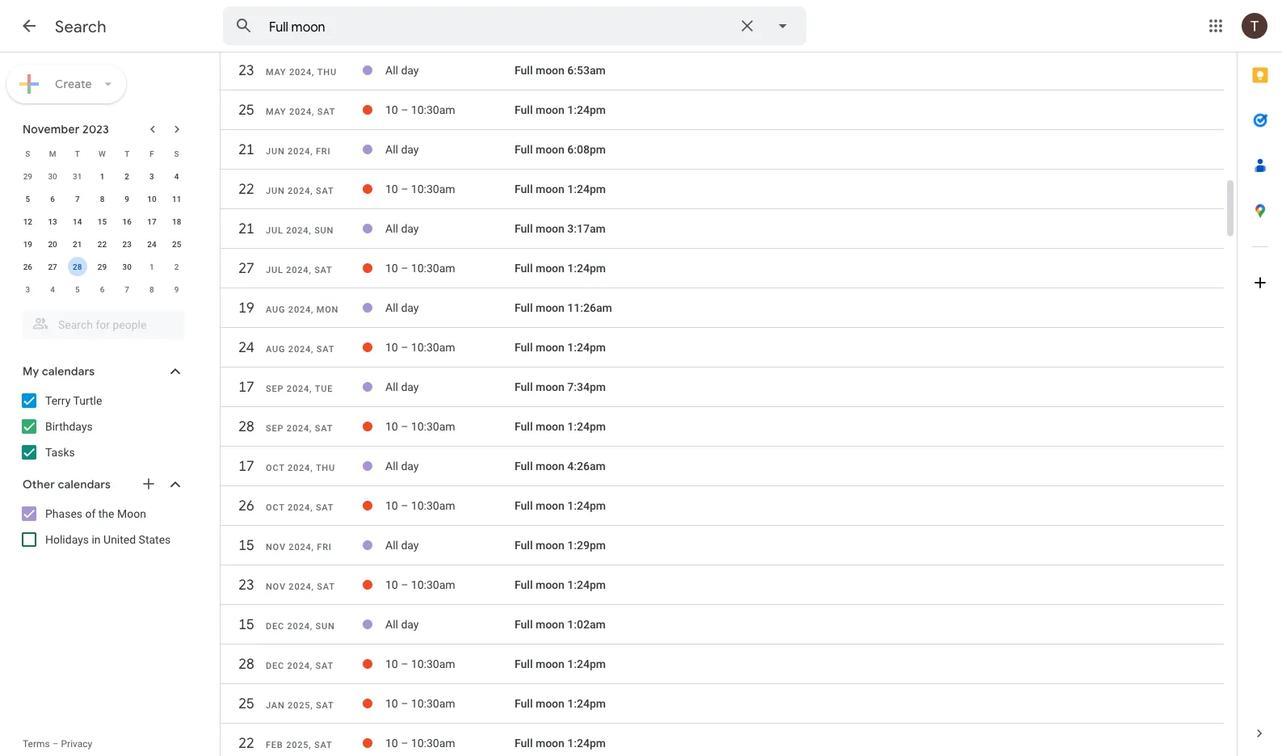 Task type: vqa. For each thing, say whether or not it's contained in the screenshot.


Task type: locate. For each thing, give the bounding box(es) containing it.
, inside 24 row
[[311, 344, 314, 354]]

2024 inside "26" row
[[288, 503, 310, 513]]

may for 25
[[266, 107, 286, 117]]

december 5 element
[[68, 280, 87, 299]]

10 – 10:30am for feb 2025 , sat
[[385, 737, 455, 750]]

, up jul 2024 , sun
[[310, 186, 313, 196]]

jul right 27 link
[[266, 265, 283, 275]]

all for full moon 11:26am
[[385, 301, 398, 315]]

7 1:24pm from the top
[[568, 578, 606, 592]]

23 inside row group
[[122, 239, 132, 249]]

10 – 10:30am inside "26" row
[[385, 499, 455, 512]]

moon for may 2024 , sat
[[536, 103, 565, 117]]

0 vertical spatial 23 row
[[221, 56, 1224, 93]]

10 – 10:30am cell inside "26" row
[[385, 493, 515, 519]]

all inside 19 row
[[385, 301, 398, 315]]

– for aug 2024 , sat
[[401, 341, 408, 354]]

all day
[[385, 64, 419, 77], [385, 143, 419, 156], [385, 222, 419, 235], [385, 301, 419, 315], [385, 380, 419, 394], [385, 460, 419, 473], [385, 539, 419, 552], [385, 618, 419, 631]]

, down dec 2024 , sun
[[310, 661, 313, 671]]

my
[[23, 364, 39, 379]]

s right f
[[174, 149, 179, 158]]

10 – 10:30am for oct 2024 , sat
[[385, 499, 455, 512]]

1 all day from the top
[[385, 64, 419, 77]]

10 – 10:30am
[[385, 103, 455, 117], [385, 182, 455, 196], [385, 262, 455, 275], [385, 341, 455, 354], [385, 420, 455, 433], [385, 499, 455, 512], [385, 578, 455, 592], [385, 658, 455, 671], [385, 697, 455, 710], [385, 737, 455, 750]]

sep
[[266, 384, 284, 394], [266, 423, 284, 434]]

2 28 link from the top
[[232, 650, 261, 679]]

2 vertical spatial 21
[[73, 239, 82, 249]]

2024 left tue
[[287, 384, 310, 394]]

4 10 – 10:30am from the top
[[385, 341, 455, 354]]

10
[[385, 103, 398, 117], [385, 182, 398, 196], [147, 194, 156, 204], [385, 262, 398, 275], [385, 341, 398, 354], [385, 420, 398, 433], [385, 499, 398, 512], [385, 578, 398, 592], [385, 658, 398, 671], [385, 697, 398, 710], [385, 737, 398, 750]]

25 row
[[221, 95, 1224, 133], [221, 689, 1224, 726]]

may
[[266, 67, 286, 77], [266, 107, 286, 117]]

15 full from the top
[[515, 618, 533, 631]]

full for aug 2024 , mon
[[515, 301, 533, 315]]

24 inside row
[[238, 338, 254, 357]]

0 vertical spatial 15
[[98, 217, 107, 226]]

1 row from the top
[[15, 142, 189, 165]]

1 vertical spatial 28 row
[[221, 650, 1224, 687]]

all day cell for full moon 4:26am
[[385, 453, 515, 479]]

0 vertical spatial 22 link
[[232, 175, 261, 204]]

0 vertical spatial 23
[[238, 61, 254, 80]]

0 vertical spatial 21
[[238, 140, 254, 159]]

17 link down "24" link
[[232, 373, 261, 402]]

december 4 element
[[43, 280, 62, 299]]

26 inside row group
[[23, 262, 32, 271]]

1 vertical spatial 15 link
[[232, 610, 261, 639]]

2024 inside 27 "row"
[[286, 265, 309, 275]]

22 for feb 2025
[[238, 734, 254, 753]]

full for oct 2024 , thu
[[515, 460, 533, 473]]

sun inside 15 row
[[316, 621, 335, 631]]

all day cell for full moon 6:53am
[[385, 57, 515, 83]]

1 vertical spatial 30
[[122, 262, 132, 271]]

10 for feb 2025 , sat
[[385, 737, 398, 750]]

oct
[[266, 463, 285, 473], [266, 503, 285, 513]]

5 all day from the top
[[385, 380, 419, 394]]

2 up the 16 element
[[125, 171, 129, 181]]

6 all day cell from the top
[[385, 453, 515, 479]]

2 nov from the top
[[266, 582, 286, 592]]

3 day from the top
[[401, 222, 419, 235]]

jun up jun 2024 , sat
[[266, 146, 285, 156]]

1 aug from the top
[[266, 305, 285, 315]]

, for oct 2024 , thu
[[310, 463, 313, 473]]

24 element
[[142, 234, 162, 254]]

4 full from the top
[[515, 182, 533, 196]]

sat down oct 2024 , thu on the left bottom of page
[[316, 503, 334, 513]]

nov
[[266, 542, 286, 552], [266, 582, 286, 592]]

fri inside 15 row
[[317, 542, 332, 552]]

2 all from the top
[[385, 143, 398, 156]]

1 21 link from the top
[[232, 135, 261, 164]]

2024 up jan 2025 , sat
[[287, 661, 310, 671]]

2024 inside 19 row
[[288, 305, 311, 315]]

2024 up may 2024 , sat
[[289, 67, 312, 77]]

3 down '26' element
[[25, 284, 30, 294]]

tab list
[[1238, 53, 1282, 711]]

7 all day cell from the top
[[385, 532, 515, 558]]

23 down search 'image'
[[238, 61, 254, 80]]

28 up 'december 5' element
[[73, 262, 82, 271]]

jun for 22
[[266, 186, 285, 196]]

full moon 4:26am button
[[515, 460, 606, 473]]

add other calendars image
[[141, 476, 157, 492]]

1 vertical spatial jun
[[266, 186, 285, 196]]

dec
[[266, 621, 284, 631], [266, 661, 284, 671]]

2 25 link from the top
[[232, 689, 261, 718]]

2025 for 25
[[288, 701, 311, 711]]

19 row
[[221, 293, 1224, 330]]

, down may 2024 , sat
[[310, 146, 313, 156]]

3 full moon 1:24pm button from the top
[[515, 262, 606, 275]]

2 vertical spatial 22
[[238, 734, 254, 753]]

22 row
[[221, 175, 1224, 212], [221, 729, 1224, 756]]

, for may 2024 , sat
[[312, 107, 315, 117]]

2024 down jul 2024 , sun
[[286, 265, 309, 275]]

10 for oct 2024 , sat
[[385, 499, 398, 512]]

, inside 19 row
[[311, 305, 314, 315]]

5 moon from the top
[[536, 222, 565, 235]]

, inside "26" row
[[310, 503, 313, 513]]

9 full from the top
[[515, 380, 533, 394]]

1 10 – 10:30am from the top
[[385, 103, 455, 117]]

, for aug 2024 , sat
[[311, 344, 314, 354]]

terry turtle
[[45, 394, 102, 407]]

17
[[147, 217, 156, 226], [238, 378, 254, 396], [238, 457, 254, 476]]

moon for nov 2024 , fri
[[536, 539, 565, 552]]

full moon 1:24pm button inside 24 row
[[515, 341, 606, 354]]

0 vertical spatial nov
[[266, 542, 286, 552]]

5 full from the top
[[515, 222, 533, 235]]

1 horizontal spatial 7
[[125, 284, 129, 294]]

sat
[[317, 107, 336, 117], [316, 186, 334, 196], [314, 265, 333, 275], [317, 344, 335, 354], [315, 423, 333, 434], [316, 503, 334, 513], [317, 582, 335, 592], [316, 661, 334, 671], [316, 701, 334, 711], [314, 740, 333, 750]]

0 vertical spatial 19
[[23, 239, 32, 249]]

10 – 10:30am cell inside 24 row
[[385, 335, 515, 360]]

8 up 15 element
[[100, 194, 105, 204]]

10 – 10:30am cell
[[385, 97, 515, 123], [385, 176, 515, 202], [385, 255, 515, 281], [385, 335, 515, 360], [385, 414, 515, 440], [385, 493, 515, 519], [385, 572, 515, 598], [385, 651, 515, 677], [385, 691, 515, 717], [385, 730, 515, 756]]

moon
[[536, 64, 565, 77], [536, 103, 565, 117], [536, 143, 565, 156], [536, 182, 565, 196], [536, 222, 565, 235], [536, 262, 565, 275], [536, 301, 565, 315], [536, 341, 565, 354], [536, 380, 565, 394], [536, 420, 565, 433], [536, 460, 565, 473], [536, 499, 565, 512], [536, 539, 565, 552], [536, 578, 565, 592], [536, 618, 565, 631], [536, 658, 565, 671], [536, 697, 565, 710], [536, 737, 565, 750]]

4 full moon 1:24pm button from the top
[[515, 341, 606, 354]]

, right feb at the bottom left
[[309, 740, 312, 750]]

1 horizontal spatial 6
[[100, 284, 105, 294]]

sun down nov 2024 , sat
[[316, 621, 335, 631]]

1:02am
[[568, 618, 606, 631]]

13 full from the top
[[515, 539, 533, 552]]

calendars inside dropdown button
[[42, 364, 95, 379]]

26 for '26' element
[[23, 262, 32, 271]]

go back image
[[19, 16, 39, 36]]

,
[[312, 67, 315, 77], [312, 107, 315, 117], [310, 146, 313, 156], [310, 186, 313, 196], [309, 225, 312, 236], [309, 265, 312, 275], [311, 305, 314, 315], [311, 344, 314, 354], [310, 384, 312, 394], [310, 423, 312, 434], [310, 463, 313, 473], [310, 503, 313, 513], [312, 542, 314, 552], [312, 582, 314, 592], [310, 621, 313, 631], [310, 661, 313, 671], [311, 701, 313, 711], [309, 740, 312, 750]]

1 nov from the top
[[266, 542, 286, 552]]

my calendars list
[[3, 388, 200, 465]]

9 down december 2 element
[[174, 284, 179, 294]]

2 10:30am from the top
[[411, 182, 455, 196]]

15 left dec 2024 , sun
[[238, 615, 254, 634]]

full moon 1:24pm for jul 2024 , sat
[[515, 262, 606, 275]]

10 inside "26" row
[[385, 499, 398, 512]]

22 for jun 2024
[[238, 180, 254, 198]]

1 vertical spatial 5
[[75, 284, 80, 294]]

1 vertical spatial dec
[[266, 661, 284, 671]]

1 horizontal spatial 3
[[150, 171, 154, 181]]

0 horizontal spatial 4
[[50, 284, 55, 294]]

17 up 26 link
[[238, 457, 254, 476]]

– for jul 2024 , sat
[[401, 262, 408, 275]]

0 horizontal spatial s
[[25, 149, 30, 158]]

full moon 1:24pm button inside 27 "row"
[[515, 262, 606, 275]]

2024 inside 24 row
[[288, 344, 311, 354]]

t
[[75, 149, 80, 158], [125, 149, 129, 158]]

10 inside 27 "row"
[[385, 262, 398, 275]]

row up the 29 element
[[15, 233, 189, 255]]

2024 inside 25 row
[[289, 107, 312, 117]]

10 inside 24 row
[[385, 341, 398, 354]]

sep down sep 2024 , tue
[[266, 423, 284, 434]]

0 vertical spatial 28 link
[[232, 412, 261, 441]]

23 row down "26" row
[[221, 570, 1224, 608]]

5 row from the top
[[15, 233, 189, 255]]

full moon 1:24pm button for dec 2024 , sat
[[515, 658, 606, 671]]

1 10 – 10:30am cell from the top
[[385, 97, 515, 123]]

1 vertical spatial 21
[[238, 219, 254, 238]]

0 vertical spatial sep
[[266, 384, 284, 394]]

day
[[401, 64, 419, 77], [401, 143, 419, 156], [401, 222, 419, 235], [401, 301, 419, 315], [401, 380, 419, 394], [401, 460, 419, 473], [401, 539, 419, 552], [401, 618, 419, 631]]

15 moon from the top
[[536, 618, 565, 631]]

moon inside 24 row
[[536, 341, 565, 354]]

10 full moon 1:24pm button from the top
[[515, 737, 606, 750]]

5 day from the top
[[401, 380, 419, 394]]

10 – 10:30am cell for sep 2024 , sat
[[385, 414, 515, 440]]

None search field
[[223, 6, 806, 45]]

17 row
[[221, 373, 1224, 410], [221, 452, 1224, 489]]

19 inside 19 element
[[23, 239, 32, 249]]

24 row
[[221, 333, 1224, 370]]

day for full moon 6:08pm
[[401, 143, 419, 156]]

all day cell inside 19 row
[[385, 295, 515, 321]]

11 element
[[167, 189, 186, 208]]

sep inside 28 row
[[266, 423, 284, 434]]

1 all day cell from the top
[[385, 57, 515, 83]]

full for jun 2024 , sat
[[515, 182, 533, 196]]

9 moon from the top
[[536, 380, 565, 394]]

0 horizontal spatial 26
[[23, 262, 32, 271]]

24 down "17" element
[[147, 239, 156, 249]]

full moon 1:24pm inside the 23 row
[[515, 578, 606, 592]]

all
[[385, 64, 398, 77], [385, 143, 398, 156], [385, 222, 398, 235], [385, 301, 398, 315], [385, 380, 398, 394], [385, 460, 398, 473], [385, 539, 398, 552], [385, 618, 398, 631]]

1 horizontal spatial 1
[[150, 262, 154, 271]]

17 down "24" link
[[238, 378, 254, 396]]

10:30am for feb 2025 , sat
[[411, 737, 455, 750]]

thu for 23
[[317, 67, 337, 77]]

1 all from the top
[[385, 64, 398, 77]]

– inside 27 "row"
[[401, 262, 408, 275]]

0 horizontal spatial 30
[[48, 171, 57, 181]]

0 vertical spatial 17 row
[[221, 373, 1224, 410]]

15 link
[[232, 531, 261, 560], [232, 610, 261, 639]]

17 inside row group
[[147, 217, 156, 226]]

30 for the october 30 element
[[48, 171, 57, 181]]

aug inside 19 row
[[266, 305, 285, 315]]

sat down dec 2024 , sun
[[316, 661, 334, 671]]

None search field
[[0, 304, 200, 339]]

oct inside 17 row
[[266, 463, 285, 473]]

1 vertical spatial 23
[[122, 239, 132, 249]]

2024 down the may 2024 , thu
[[289, 107, 312, 117]]

27 for the 27 element
[[48, 262, 57, 271]]

0 vertical spatial aug
[[266, 305, 285, 315]]

fri down may 2024 , sat
[[316, 146, 331, 156]]

, right "jan"
[[311, 701, 313, 711]]

30
[[48, 171, 57, 181], [122, 262, 132, 271]]

0 vertical spatial 24
[[147, 239, 156, 249]]

– inside "26" row
[[401, 499, 408, 512]]

, up aug 2024 , mon
[[309, 265, 312, 275]]

1 vertical spatial 2
[[174, 262, 179, 271]]

oct inside "26" row
[[266, 503, 285, 513]]

10:30am inside "26" row
[[411, 499, 455, 512]]

10 – 10:30am cell for aug 2024 , sat
[[385, 335, 515, 360]]

november 2023
[[23, 122, 109, 137]]

5 all day cell from the top
[[385, 374, 515, 400]]

1 vertical spatial 28
[[238, 417, 254, 436]]

10:30am for jun 2024 , sat
[[411, 182, 455, 196]]

25 down the 18
[[172, 239, 181, 249]]

full for feb 2025 , sat
[[515, 737, 533, 750]]

4 10 – 10:30am cell from the top
[[385, 335, 515, 360]]

other calendars
[[23, 478, 111, 492]]

all day for full moon 7:34pm
[[385, 380, 419, 394]]

2024 down 'jun 2024 , fri'
[[288, 186, 310, 196]]

1:24pm inside 27 "row"
[[568, 262, 606, 275]]

0 vertical spatial 25 link
[[232, 95, 261, 124]]

27 up 19 link
[[238, 259, 254, 278]]

1 vertical spatial 17 link
[[232, 452, 261, 481]]

0 vertical spatial 26
[[23, 262, 32, 271]]

december 8 element
[[142, 280, 162, 299]]

0 vertical spatial 9
[[125, 194, 129, 204]]

10 – 10:30am inside 24 row
[[385, 341, 455, 354]]

1:24pm for oct 2024 , sat
[[568, 499, 606, 512]]

2024 for jul 2024 , sun
[[286, 225, 309, 236]]

25 link
[[232, 95, 261, 124], [232, 689, 261, 718]]

1 1:24pm from the top
[[568, 103, 606, 117]]

nov for 23
[[266, 582, 286, 592]]

19 up "24" link
[[238, 299, 254, 317]]

2024 up the nov 2024 , fri
[[288, 503, 310, 513]]

4 all from the top
[[385, 301, 398, 315]]

1 vertical spatial 2025
[[286, 740, 309, 750]]

0 vertical spatial calendars
[[42, 364, 95, 379]]

sep inside 17 row
[[266, 384, 284, 394]]

1 vertical spatial 22
[[98, 239, 107, 249]]

full moon 1:24pm inside 27 "row"
[[515, 262, 606, 275]]

27 inside 27 link
[[238, 259, 254, 278]]

10 – 10:30am cell inside 27 "row"
[[385, 255, 515, 281]]

21 link up 27 link
[[232, 214, 261, 243]]

24 inside row group
[[147, 239, 156, 249]]

day for full moon 6:53am
[[401, 64, 419, 77]]

1 oct from the top
[[266, 463, 285, 473]]

28 for sep
[[238, 417, 254, 436]]

moon inside "26" row
[[536, 499, 565, 512]]

2 vertical spatial 17
[[238, 457, 254, 476]]

day for full moon 3:17am
[[401, 222, 419, 235]]

0 horizontal spatial 1
[[100, 171, 105, 181]]

full moon 1:24pm for feb 2025 , sat
[[515, 737, 606, 750]]

1:24pm inside "26" row
[[568, 499, 606, 512]]

1 vertical spatial 23 row
[[221, 570, 1224, 608]]

5 full moon 1:24pm from the top
[[515, 420, 606, 433]]

search image
[[228, 10, 260, 42]]

all day cell
[[385, 57, 515, 83], [385, 137, 515, 162], [385, 216, 515, 242], [385, 295, 515, 321], [385, 374, 515, 400], [385, 453, 515, 479], [385, 532, 515, 558], [385, 612, 515, 638]]

my calendars
[[23, 364, 95, 379]]

thu for 17
[[316, 463, 335, 473]]

21 up 27 link
[[238, 219, 254, 238]]

13 element
[[43, 212, 62, 231]]

10 for dec 2024 , sat
[[385, 658, 398, 671]]

27 element
[[43, 257, 62, 276]]

1 s from the left
[[25, 149, 30, 158]]

full moon 1:24pm for nov 2024 , sat
[[515, 578, 606, 592]]

22 inside row group
[[98, 239, 107, 249]]

15 inside 15 element
[[98, 217, 107, 226]]

, left mon
[[311, 305, 314, 315]]

9 10 – 10:30am cell from the top
[[385, 691, 515, 717]]

2 full moon 1:24pm button from the top
[[515, 182, 606, 196]]

nov down the nov 2024 , fri
[[266, 582, 286, 592]]

sat for feb 2025 , sat
[[314, 740, 333, 750]]

1 vertical spatial nov
[[266, 582, 286, 592]]

7 down "30" element
[[125, 284, 129, 294]]

sun inside 21 row
[[314, 225, 334, 236]]

7 full moon 1:24pm button from the top
[[515, 578, 606, 592]]

Search for people text field
[[32, 310, 175, 339]]

full moon 1:24pm inside 24 row
[[515, 341, 606, 354]]

16
[[122, 217, 132, 226]]

fri inside 21 row
[[316, 146, 331, 156]]

, for dec 2024 , sat
[[310, 661, 313, 671]]

0 vertical spatial 17 link
[[232, 373, 261, 402]]

full inside 27 "row"
[[515, 262, 533, 275]]

full moon 1:24pm button inside "26" row
[[515, 499, 606, 512]]

4 down the 27 element
[[50, 284, 55, 294]]

, inside 27 "row"
[[309, 265, 312, 275]]

3 down f
[[150, 171, 154, 181]]

day inside 19 row
[[401, 301, 419, 315]]

1:24pm inside 24 row
[[568, 341, 606, 354]]

23 down 16
[[122, 239, 132, 249]]

8 all day cell from the top
[[385, 612, 515, 638]]

, for dec 2024 , sun
[[310, 621, 313, 631]]

–
[[401, 103, 408, 117], [401, 182, 408, 196], [401, 262, 408, 275], [401, 341, 408, 354], [401, 420, 408, 433], [401, 499, 408, 512], [401, 578, 408, 592], [401, 658, 408, 671], [401, 697, 408, 710], [401, 737, 408, 750], [52, 739, 59, 750]]

1 horizontal spatial 30
[[122, 262, 132, 271]]

24 down 19 link
[[238, 338, 254, 357]]

full inside 19 row
[[515, 301, 533, 315]]

sat down jan 2025 , sat
[[314, 740, 333, 750]]

2 21 link from the top
[[232, 214, 261, 243]]

25 left "jan"
[[238, 695, 254, 713]]

21 link
[[232, 135, 261, 164], [232, 214, 261, 243]]

1 vertical spatial 28 link
[[232, 650, 261, 679]]

1 vertical spatial 1
[[150, 262, 154, 271]]

, up may 2024 , sat
[[312, 67, 315, 77]]

27 down 20
[[48, 262, 57, 271]]

jun
[[266, 146, 285, 156], [266, 186, 285, 196]]

1 vertical spatial fri
[[317, 542, 332, 552]]

1 horizontal spatial 9
[[174, 284, 179, 294]]

30 down the m
[[48, 171, 57, 181]]

8 1:24pm from the top
[[568, 658, 606, 671]]

sat for aug 2024 , sat
[[317, 344, 335, 354]]

december 9 element
[[167, 280, 186, 299]]

8 down december 1 element
[[150, 284, 154, 294]]

23 for all
[[238, 61, 254, 80]]

7 all from the top
[[385, 539, 398, 552]]

17 link up 26 link
[[232, 452, 261, 481]]

22 link
[[232, 175, 261, 204], [232, 729, 261, 756]]

may up may 2024 , sat
[[266, 67, 286, 77]]

0 vertical spatial thu
[[317, 67, 337, 77]]

30 element
[[117, 257, 137, 276]]

10 inside november 2023 grid
[[147, 194, 156, 204]]

2024 down sep 2024 , sat
[[288, 463, 310, 473]]

8 full moon 1:24pm button from the top
[[515, 658, 606, 671]]

, down the may 2024 , thu
[[312, 107, 315, 117]]

– inside 24 row
[[401, 341, 408, 354]]

1 vertical spatial oct
[[266, 503, 285, 513]]

4 1:24pm from the top
[[568, 341, 606, 354]]

, for oct 2024 , sat
[[310, 503, 313, 513]]

7 all day from the top
[[385, 539, 419, 552]]

0 horizontal spatial 19
[[23, 239, 32, 249]]

2 may from the top
[[266, 107, 286, 117]]

full moon 11:26am button
[[515, 301, 612, 315]]

all day for full moon 6:08pm
[[385, 143, 419, 156]]

1 vertical spatial may
[[266, 107, 286, 117]]

row down 22 element
[[15, 255, 189, 278]]

15 row
[[221, 531, 1224, 568], [221, 610, 1224, 647]]

21 link left 'jun 2024 , fri'
[[232, 135, 261, 164]]

9 full moon 1:24pm from the top
[[515, 697, 606, 710]]

7 full from the top
[[515, 301, 533, 315]]

0 vertical spatial 23 link
[[232, 56, 261, 85]]

– for sep 2024 , sat
[[401, 420, 408, 433]]

2 day from the top
[[401, 143, 419, 156]]

27 inside the 27 element
[[48, 262, 57, 271]]

1 vertical spatial 19
[[238, 299, 254, 317]]

full moon 1:24pm inside "26" row
[[515, 499, 606, 512]]

1 10:30am from the top
[[411, 103, 455, 117]]

28 inside cell
[[73, 262, 82, 271]]

2 10 – 10:30am from the top
[[385, 182, 455, 196]]

full inside 24 row
[[515, 341, 533, 354]]

22 up the 29 element
[[98, 239, 107, 249]]

6 all day from the top
[[385, 460, 419, 473]]

10:30am for dec 2024 , sat
[[411, 658, 455, 671]]

, for nov 2024 , sat
[[312, 582, 314, 592]]

full inside "26" row
[[515, 499, 533, 512]]

1 vertical spatial jul
[[266, 265, 283, 275]]

22 link left jun 2024 , sat
[[232, 175, 261, 204]]

1 vertical spatial 25
[[172, 239, 181, 249]]

0 horizontal spatial 24
[[147, 239, 156, 249]]

1 sep from the top
[[266, 384, 284, 394]]

22 left feb at the bottom left
[[238, 734, 254, 753]]

2025 inside 25 row
[[288, 701, 311, 711]]

moon for jan 2025 , sat
[[536, 697, 565, 710]]

0 vertical spatial 22
[[238, 180, 254, 198]]

1:24pm for sep 2024 , sat
[[568, 420, 606, 433]]

– for jun 2024 , sat
[[401, 182, 408, 196]]

other calendars list
[[3, 501, 200, 553]]

jun down 'jun 2024 , fri'
[[266, 186, 285, 196]]

2024 for aug 2024 , mon
[[288, 305, 311, 315]]

sat inside "26" row
[[316, 503, 334, 513]]

2024 for may 2024 , sat
[[289, 107, 312, 117]]

0 vertical spatial sun
[[314, 225, 334, 236]]

1 horizontal spatial 5
[[75, 284, 80, 294]]

2 jul from the top
[[266, 265, 283, 275]]

, left tue
[[310, 384, 312, 394]]

6 moon from the top
[[536, 262, 565, 275]]

3 full from the top
[[515, 143, 533, 156]]

1 horizontal spatial 8
[[150, 284, 154, 294]]

9 full moon 1:24pm button from the top
[[515, 697, 606, 710]]

full moon 1:24pm button for sep 2024 , sat
[[515, 420, 606, 433]]

1
[[100, 171, 105, 181], [150, 262, 154, 271]]

2024 up sep 2024 , tue
[[288, 344, 311, 354]]

1 horizontal spatial 29
[[98, 262, 107, 271]]

8 10:30am from the top
[[411, 658, 455, 671]]

1 horizontal spatial 24
[[238, 338, 254, 357]]

all for full moon 1:02am
[[385, 618, 398, 631]]

, for aug 2024 , mon
[[311, 305, 314, 315]]

1 vertical spatial 7
[[125, 284, 129, 294]]

1 vertical spatial 17 row
[[221, 452, 1224, 489]]

, up dec 2024 , sun
[[312, 582, 314, 592]]

6 row from the top
[[15, 255, 189, 278]]

6:08pm
[[568, 143, 606, 156]]

10 – 10:30am for sep 2024 , sat
[[385, 420, 455, 433]]

0 vertical spatial 25 row
[[221, 95, 1224, 133]]

2
[[125, 171, 129, 181], [174, 262, 179, 271]]

, up oct 2024 , sat
[[310, 463, 313, 473]]

sat up mon
[[314, 265, 333, 275]]

28 left sep 2024 , sat
[[238, 417, 254, 436]]

0 vertical spatial 29
[[23, 171, 32, 181]]

10 – 10:30am inside 27 "row"
[[385, 262, 455, 275]]

10:30am for nov 2024 , sat
[[411, 578, 455, 592]]

, down oct 2024 , thu on the left bottom of page
[[310, 503, 313, 513]]

jul inside 27 "row"
[[266, 265, 283, 275]]

28
[[73, 262, 82, 271], [238, 417, 254, 436], [238, 655, 254, 673]]

2 1:24pm from the top
[[568, 182, 606, 196]]

8 day from the top
[[401, 618, 419, 631]]

15
[[98, 217, 107, 226], [238, 536, 254, 555], [238, 615, 254, 634]]

23 row
[[221, 56, 1224, 93], [221, 570, 1224, 608]]

aug inside 24 row
[[266, 344, 285, 354]]

14 element
[[68, 212, 87, 231]]

privacy link
[[61, 739, 92, 750]]

29 left the october 30 element
[[23, 171, 32, 181]]

, down jun 2024 , sat
[[309, 225, 312, 236]]

1 vertical spatial 22 link
[[232, 729, 261, 756]]

9 10:30am from the top
[[411, 697, 455, 710]]

1 down w on the top
[[100, 171, 105, 181]]

23 row down "clear search" image
[[221, 56, 1224, 93]]

sat inside 24 row
[[317, 344, 335, 354]]

2024 down oct 2024 , sat
[[289, 542, 312, 552]]

14 moon from the top
[[536, 578, 565, 592]]

1 horizontal spatial 2
[[174, 262, 179, 271]]

full moon 1:24pm
[[515, 103, 606, 117], [515, 182, 606, 196], [515, 262, 606, 275], [515, 341, 606, 354], [515, 420, 606, 433], [515, 499, 606, 512], [515, 578, 606, 592], [515, 658, 606, 671], [515, 697, 606, 710], [515, 737, 606, 750]]

2 23 link from the top
[[232, 570, 261, 600]]

19 inside 19 link
[[238, 299, 254, 317]]

7 up 14 element
[[75, 194, 80, 204]]

3 10 – 10:30am from the top
[[385, 262, 455, 275]]

thu up may 2024 , sat
[[317, 67, 337, 77]]

29 down 22 element
[[98, 262, 107, 271]]

1 down 24 element
[[150, 262, 154, 271]]

10 moon from the top
[[536, 420, 565, 433]]

0 vertical spatial dec
[[266, 621, 284, 631]]

, for sep 2024 , sat
[[310, 423, 312, 434]]

6 down the october 30 element
[[50, 194, 55, 204]]

0 vertical spatial may
[[266, 67, 286, 77]]

october 30 element
[[43, 166, 62, 186]]

2 vertical spatial 28
[[238, 655, 254, 673]]

1 vertical spatial 22 row
[[221, 729, 1224, 756]]

8 full from the top
[[515, 341, 533, 354]]

0 vertical spatial 30
[[48, 171, 57, 181]]

1 vertical spatial sun
[[316, 621, 335, 631]]

31
[[73, 171, 82, 181]]

7 moon from the top
[[536, 301, 565, 315]]

full moon 1:24pm for sep 2024 , sat
[[515, 420, 606, 433]]

december 6 element
[[93, 280, 112, 299]]

1 jul from the top
[[266, 225, 283, 236]]

6 10 – 10:30am from the top
[[385, 499, 455, 512]]

calendars up of
[[58, 478, 111, 492]]

10 – 10:30am for jul 2024 , sat
[[385, 262, 455, 275]]

26 element
[[18, 257, 37, 276]]

4:26am
[[568, 460, 606, 473]]

phases of the moon
[[45, 507, 146, 520]]

3 all day cell from the top
[[385, 216, 515, 242]]

moon for aug 2024 , sat
[[536, 341, 565, 354]]

29 inside october 29 element
[[23, 171, 32, 181]]

6
[[50, 194, 55, 204], [100, 284, 105, 294]]

26 row
[[221, 491, 1224, 528]]

10:30am inside 24 row
[[411, 341, 455, 354]]

1 horizontal spatial 27
[[238, 259, 254, 278]]

10 10:30am from the top
[[411, 737, 455, 750]]

6 day from the top
[[401, 460, 419, 473]]

1 vertical spatial thu
[[316, 463, 335, 473]]

search heading
[[55, 16, 107, 37]]

jul for 21
[[266, 225, 283, 236]]

aug right "24" link
[[266, 344, 285, 354]]

12 element
[[18, 212, 37, 231]]

sat down tue
[[315, 423, 333, 434]]

1 day from the top
[[401, 64, 419, 77]]

2024 inside 22 row
[[288, 186, 310, 196]]

full moon 4:26am
[[515, 460, 606, 473]]

9 up the 16 element
[[125, 194, 129, 204]]

turtle
[[73, 394, 102, 407]]

26 down 19 element
[[23, 262, 32, 271]]

0 vertical spatial 28
[[73, 262, 82, 271]]

10:30am
[[411, 103, 455, 117], [411, 182, 455, 196], [411, 262, 455, 275], [411, 341, 455, 354], [411, 420, 455, 433], [411, 499, 455, 512], [411, 578, 455, 592], [411, 658, 455, 671], [411, 697, 455, 710], [411, 737, 455, 750]]

17 for full moon 4:26am
[[238, 457, 254, 476]]

thu
[[317, 67, 337, 77], [316, 463, 335, 473]]

0 vertical spatial 5
[[25, 194, 30, 204]]

thu inside 17 row
[[316, 463, 335, 473]]

23
[[238, 61, 254, 80], [122, 239, 132, 249], [238, 576, 254, 594]]

5 inside 'december 5' element
[[75, 284, 80, 294]]

full
[[515, 64, 533, 77], [515, 103, 533, 117], [515, 143, 533, 156], [515, 182, 533, 196], [515, 222, 533, 235], [515, 262, 533, 275], [515, 301, 533, 315], [515, 341, 533, 354], [515, 380, 533, 394], [515, 420, 533, 433], [515, 460, 533, 473], [515, 499, 533, 512], [515, 539, 533, 552], [515, 578, 533, 592], [515, 618, 533, 631], [515, 658, 533, 671], [515, 697, 533, 710], [515, 737, 533, 750]]

sat inside 27 "row"
[[314, 265, 333, 275]]

8 all from the top
[[385, 618, 398, 631]]

25 left may 2024 , sat
[[238, 101, 254, 119]]

4 row from the top
[[15, 210, 189, 233]]

21 left 'jun 2024 , fri'
[[238, 140, 254, 159]]

0 horizontal spatial 6
[[50, 194, 55, 204]]

10:30am inside 27 "row"
[[411, 262, 455, 275]]

december 2 element
[[167, 257, 186, 276]]

moon inside 27 "row"
[[536, 262, 565, 275]]

moon for feb 2025 , sat
[[536, 737, 565, 750]]

29 inside the 29 element
[[98, 262, 107, 271]]

0 vertical spatial 15 row
[[221, 531, 1224, 568]]

sat up dec 2024 , sun
[[317, 582, 335, 592]]

1 vertical spatial aug
[[266, 344, 285, 354]]

aug
[[266, 305, 285, 315], [266, 344, 285, 354]]

2024 for oct 2024 , sat
[[288, 503, 310, 513]]

, for jun 2024 , sat
[[310, 186, 313, 196]]

1 vertical spatial 29
[[98, 262, 107, 271]]

2 aug from the top
[[266, 344, 285, 354]]

6 full from the top
[[515, 262, 533, 275]]

9
[[125, 194, 129, 204], [174, 284, 179, 294]]

28 link
[[232, 412, 261, 441], [232, 650, 261, 679]]

2025 inside 22 row
[[286, 740, 309, 750]]

0 horizontal spatial t
[[75, 149, 80, 158]]

day for full moon 11:26am
[[401, 301, 419, 315]]

26 inside row
[[238, 497, 254, 515]]

21 down 14
[[73, 239, 82, 249]]

calendars
[[42, 364, 95, 379], [58, 478, 111, 492]]

all day cell for full moon 1:02am
[[385, 612, 515, 638]]

row
[[15, 142, 189, 165], [15, 165, 189, 187], [15, 187, 189, 210], [15, 210, 189, 233], [15, 233, 189, 255], [15, 255, 189, 278], [15, 278, 189, 301]]

2 vertical spatial 25
[[238, 695, 254, 713]]

0 vertical spatial 2025
[[288, 701, 311, 711]]

calendars inside dropdown button
[[58, 478, 111, 492]]

6 down the 29 element
[[100, 284, 105, 294]]

27 row
[[221, 254, 1224, 291]]

all for full moon 1:29pm
[[385, 539, 398, 552]]

2024 left mon
[[288, 305, 311, 315]]

moon inside 19 row
[[536, 301, 565, 315]]

t left f
[[125, 149, 129, 158]]

15 link down 26 link
[[232, 531, 261, 560]]

7 10 – 10:30am cell from the top
[[385, 572, 515, 598]]

28 link left dec 2024 , sat
[[232, 650, 261, 679]]

17 link
[[232, 373, 261, 402], [232, 452, 261, 481]]

fri
[[316, 146, 331, 156], [317, 542, 332, 552]]

1 full from the top
[[515, 64, 533, 77]]

0 vertical spatial 3
[[150, 171, 154, 181]]

17 row up "26" row
[[221, 452, 1224, 489]]

5 all from the top
[[385, 380, 398, 394]]

1 vertical spatial 3
[[25, 284, 30, 294]]

all day inside 19 row
[[385, 301, 419, 315]]

feb
[[266, 740, 283, 750]]

5 full moon 1:24pm button from the top
[[515, 420, 606, 433]]

2024 down sep 2024 , tue
[[287, 423, 310, 434]]

clear search image
[[731, 10, 764, 42]]

1 vertical spatial 15 row
[[221, 610, 1224, 647]]

calendars up terry turtle
[[42, 364, 95, 379]]

row group
[[15, 165, 189, 301]]

1 full moon 1:24pm button from the top
[[515, 103, 606, 117]]

feb 2025 , sat
[[266, 740, 333, 750]]

0 horizontal spatial 8
[[100, 194, 105, 204]]

28 row
[[221, 412, 1224, 449], [221, 650, 1224, 687]]

13 moon from the top
[[536, 539, 565, 552]]

sun for 15
[[316, 621, 335, 631]]

full moon 7:34pm button
[[515, 380, 606, 394]]

2 all day cell from the top
[[385, 137, 515, 162]]

1 vertical spatial calendars
[[58, 478, 111, 492]]

oct for 26
[[266, 503, 285, 513]]

17 down 10 element
[[147, 217, 156, 226]]

full moon 1:24pm for dec 2024 , sat
[[515, 658, 606, 671]]

1 vertical spatial 24
[[238, 338, 254, 357]]

2024 up jun 2024 , sat
[[288, 146, 310, 156]]

1 horizontal spatial t
[[125, 149, 129, 158]]

sun down jun 2024 , sat
[[314, 225, 334, 236]]

21 row
[[221, 135, 1224, 172], [221, 214, 1224, 251]]

row up 15 element
[[15, 187, 189, 210]]

28 link for dec 2024 , sat
[[232, 650, 261, 679]]

1 vertical spatial 21 link
[[232, 214, 261, 243]]



Task type: describe. For each thing, give the bounding box(es) containing it.
terms – privacy
[[23, 739, 92, 750]]

20 element
[[43, 234, 62, 254]]

jul for 27
[[266, 265, 283, 275]]

22 element
[[93, 234, 112, 254]]

23 link for 10 – 10:30am
[[232, 570, 261, 600]]

2 21 row from the top
[[221, 214, 1224, 251]]

2023
[[82, 122, 109, 137]]

united
[[103, 533, 136, 546]]

28 link for sep 2024 , sat
[[232, 412, 261, 441]]

1 vertical spatial 8
[[150, 284, 154, 294]]

full moon 1:29pm
[[515, 539, 606, 552]]

sun for 21
[[314, 225, 334, 236]]

1:24pm for jan 2025 , sat
[[568, 697, 606, 710]]

december 3 element
[[18, 280, 37, 299]]

full moon 1:24pm for jun 2024 , sat
[[515, 182, 606, 196]]

jan 2025 , sat
[[266, 701, 334, 711]]

december 1 element
[[142, 257, 162, 276]]

calendars for my calendars
[[42, 364, 95, 379]]

full for aug 2024 , sat
[[515, 341, 533, 354]]

10:30am for jan 2025 , sat
[[411, 697, 455, 710]]

1 15 row from the top
[[221, 531, 1224, 568]]

18
[[172, 217, 181, 226]]

, for sep 2024 , tue
[[310, 384, 312, 394]]

other calendars button
[[3, 472, 200, 498]]

2 25 row from the top
[[221, 689, 1224, 726]]

full for oct 2024 , sat
[[515, 499, 533, 512]]

21 for full moon 3:17am
[[238, 219, 254, 238]]

tue
[[315, 384, 333, 394]]

10 – 10:30am for aug 2024 , sat
[[385, 341, 455, 354]]

all day cell for full moon 6:08pm
[[385, 137, 515, 162]]

10 – 10:30am cell for jun 2024 , sat
[[385, 176, 515, 202]]

, for jul 2024 , sat
[[309, 265, 312, 275]]

row group containing 29
[[15, 165, 189, 301]]

row containing 26
[[15, 255, 189, 278]]

2024 for jun 2024 , fri
[[288, 146, 310, 156]]

17 element
[[142, 212, 162, 231]]

– for feb 2025 , sat
[[401, 737, 408, 750]]

may 2024 , sat
[[266, 107, 336, 117]]

full moon 1:24pm button for feb 2025 , sat
[[515, 737, 606, 750]]

10 – 10:30am for nov 2024 , sat
[[385, 578, 455, 592]]

2024 for dec 2024 , sun
[[287, 621, 310, 631]]

row containing 5
[[15, 187, 189, 210]]

24 link
[[232, 333, 261, 362]]

28 element
[[68, 257, 87, 276]]

row containing 12
[[15, 210, 189, 233]]

october 29 element
[[18, 166, 37, 186]]

terry
[[45, 394, 71, 407]]

2024 for sep 2024 , sat
[[287, 423, 310, 434]]

0 vertical spatial 4
[[174, 171, 179, 181]]

1 17 row from the top
[[221, 373, 1224, 410]]

29 for october 29 element
[[23, 171, 32, 181]]

10:30am for may 2024 , sat
[[411, 103, 455, 117]]

f
[[150, 149, 154, 158]]

full for sep 2024 , tue
[[515, 380, 533, 394]]

1 28 row from the top
[[221, 412, 1224, 449]]

all for full moon 4:26am
[[385, 460, 398, 473]]

jun 2024 , fri
[[266, 146, 331, 156]]

6:53am
[[568, 64, 606, 77]]

mon
[[317, 305, 339, 315]]

my calendars button
[[3, 359, 200, 385]]

21 for full moon 6:08pm
[[238, 140, 254, 159]]

14
[[73, 217, 82, 226]]

oct 2024 , sat
[[266, 503, 334, 513]]

moon for sep 2024 , sat
[[536, 420, 565, 433]]

Search text field
[[269, 19, 728, 35]]

full moon 6:53am button
[[515, 64, 606, 77]]

1 25 row from the top
[[221, 95, 1224, 133]]

1 vertical spatial 9
[[174, 284, 179, 294]]

full moon 1:29pm button
[[515, 539, 606, 552]]

december 7 element
[[117, 280, 137, 299]]

day for full moon 1:29pm
[[401, 539, 419, 552]]

full for jan 2025 , sat
[[515, 697, 533, 710]]

aug 2024 , sat
[[266, 344, 335, 354]]

19 element
[[18, 234, 37, 254]]

1:24pm for nov 2024 , sat
[[568, 578, 606, 592]]

full moon 1:24pm button for jul 2024 , sat
[[515, 262, 606, 275]]

all for full moon 6:08pm
[[385, 143, 398, 156]]

day for full moon 4:26am
[[401, 460, 419, 473]]

search options image
[[767, 10, 799, 42]]

24 for "24" link
[[238, 338, 254, 357]]

22 link for jun 2024 , sat
[[232, 175, 261, 204]]

1 21 row from the top
[[221, 135, 1224, 172]]

10 element
[[142, 189, 162, 208]]

1 23 row from the top
[[221, 56, 1224, 93]]

nov 2024 , sat
[[266, 582, 335, 592]]

17 link for full moon 7:34pm
[[232, 373, 261, 402]]

aug 2024 , mon
[[266, 305, 339, 315]]

w
[[99, 149, 106, 158]]

states
[[139, 533, 171, 546]]

13
[[48, 217, 57, 226]]

sep for 17
[[266, 384, 284, 394]]

create button
[[6, 65, 126, 103]]

holidays in united states
[[45, 533, 171, 546]]

– for oct 2024 , sat
[[401, 499, 408, 512]]

2024 for sep 2024 , tue
[[287, 384, 310, 394]]

jul 2024 , sat
[[266, 265, 333, 275]]

full moon 1:24pm for may 2024 , sat
[[515, 103, 606, 117]]

, for feb 2025 , sat
[[309, 740, 312, 750]]

all day cell for full moon 3:17am
[[385, 216, 515, 242]]

other
[[23, 478, 55, 492]]

16 element
[[117, 212, 137, 231]]

all day cell for full moon 11:26am
[[385, 295, 515, 321]]

26 link
[[232, 491, 261, 520]]

jun 2024 , sat
[[266, 186, 334, 196]]

november
[[23, 122, 80, 137]]

21 inside november 2023 grid
[[73, 239, 82, 249]]

october 31 element
[[68, 166, 87, 186]]

moon for jun 2024 , sat
[[536, 182, 565, 196]]

25 element
[[167, 234, 186, 254]]

2 t from the left
[[125, 149, 129, 158]]

28 for dec
[[238, 655, 254, 673]]

2 17 row from the top
[[221, 452, 1224, 489]]

25 inside row group
[[172, 239, 181, 249]]

terms link
[[23, 739, 50, 750]]

2 s from the left
[[174, 149, 179, 158]]

birthdays
[[45, 420, 93, 433]]

row containing s
[[15, 142, 189, 165]]

privacy
[[61, 739, 92, 750]]

dec for 15
[[266, 621, 284, 631]]

dec 2024 , sat
[[266, 661, 334, 671]]

25 for jan 2025
[[238, 695, 254, 713]]

0 horizontal spatial 5
[[25, 194, 30, 204]]

7:34pm
[[568, 380, 606, 394]]

fri for 21
[[316, 146, 331, 156]]

sep 2024 , tue
[[266, 384, 333, 394]]

row containing 29
[[15, 165, 189, 187]]

full moon 6:53am
[[515, 64, 606, 77]]

nov 2024 , fri
[[266, 542, 332, 552]]

0 horizontal spatial 9
[[125, 194, 129, 204]]

2 15 row from the top
[[221, 610, 1224, 647]]

0 horizontal spatial 3
[[25, 284, 30, 294]]

24 for 24 element
[[147, 239, 156, 249]]

search
[[55, 16, 107, 37]]

1 vertical spatial 6
[[100, 284, 105, 294]]

18 element
[[167, 212, 186, 231]]

15 element
[[93, 212, 112, 231]]

10 – 10:30am for jan 2025 , sat
[[385, 697, 455, 710]]

full moon 7:34pm
[[515, 380, 606, 394]]

full moon 3:17am
[[515, 222, 606, 235]]

0 vertical spatial 6
[[50, 194, 55, 204]]

full moon 1:24pm button for jun 2024 , sat
[[515, 182, 606, 196]]

2 28 row from the top
[[221, 650, 1224, 687]]

phases
[[45, 507, 82, 520]]

jul 2024 , sun
[[266, 225, 334, 236]]

moon for jun 2024 , fri
[[536, 143, 565, 156]]

0 vertical spatial 8
[[100, 194, 105, 204]]

moon
[[117, 507, 146, 520]]

2024 for jul 2024 , sat
[[286, 265, 309, 275]]

all for full moon 3:17am
[[385, 222, 398, 235]]

11
[[172, 194, 181, 204]]

moon for dec 2024 , sat
[[536, 658, 565, 671]]

full moon 11:26am
[[515, 301, 612, 315]]

10:30am for jul 2024 , sat
[[411, 262, 455, 275]]

full moon 3:17am button
[[515, 222, 606, 235]]

of
[[85, 507, 96, 520]]

1 vertical spatial 4
[[50, 284, 55, 294]]

10 – 10:30am cell for nov 2024 , sat
[[385, 572, 515, 598]]

day for full moon 7:34pm
[[401, 380, 419, 394]]

28 cell
[[65, 255, 90, 278]]

10:30am for sep 2024 , sat
[[411, 420, 455, 433]]

row containing 19
[[15, 233, 189, 255]]

11:26am
[[568, 301, 612, 315]]

23 element
[[117, 234, 137, 254]]

1 t from the left
[[75, 149, 80, 158]]

in
[[92, 533, 101, 546]]

create
[[55, 77, 92, 91]]

jan
[[266, 701, 285, 711]]

10 – 10:30am cell for oct 2024 , sat
[[385, 493, 515, 519]]

terms
[[23, 739, 50, 750]]

full moon 1:02am
[[515, 618, 606, 631]]

10 for jan 2025 , sat
[[385, 697, 398, 710]]

2 23 row from the top
[[221, 570, 1224, 608]]

2025 for 22
[[286, 740, 309, 750]]

, for jul 2024 , sun
[[309, 225, 312, 236]]

29 element
[[93, 257, 112, 276]]

all day cell for full moon 1:29pm
[[385, 532, 515, 558]]

may 2024 , thu
[[266, 67, 337, 77]]

1:29pm
[[568, 539, 606, 552]]

19 link
[[232, 293, 261, 322]]

10 – 10:30am cell for dec 2024 , sat
[[385, 651, 515, 677]]

sep 2024 , sat
[[266, 423, 333, 434]]

full moon 6:08pm
[[515, 143, 606, 156]]

moon for dec 2024 , sun
[[536, 618, 565, 631]]

moon for jul 2024 , sun
[[536, 222, 565, 235]]

1 22 row from the top
[[221, 175, 1224, 212]]

full moon 1:02am button
[[515, 618, 606, 631]]

, for nov 2024 , fri
[[312, 542, 314, 552]]

27 link
[[232, 254, 261, 283]]

oct 2024 , thu
[[266, 463, 335, 473]]

full for may 2024 , sat
[[515, 103, 533, 117]]

20
[[48, 239, 57, 249]]

dec 2024 , sun
[[266, 621, 335, 631]]

m
[[49, 149, 56, 158]]

all day for full moon 6:53am
[[385, 64, 419, 77]]

tasks
[[45, 446, 75, 459]]

the
[[98, 507, 114, 520]]

full moon 6:08pm button
[[515, 143, 606, 156]]

row containing 3
[[15, 278, 189, 301]]

3:17am
[[568, 222, 606, 235]]

2 22 row from the top
[[221, 729, 1224, 756]]

1:24pm for feb 2025 , sat
[[568, 737, 606, 750]]

0 vertical spatial 7
[[75, 194, 80, 204]]

10 for sep 2024 , sat
[[385, 420, 398, 433]]

10 for nov 2024 , sat
[[385, 578, 398, 592]]

sat for sep 2024 , sat
[[315, 423, 333, 434]]

holidays
[[45, 533, 89, 546]]

0 vertical spatial 2
[[125, 171, 129, 181]]

november 2023 grid
[[15, 142, 189, 301]]

10 for jul 2024 , sat
[[385, 262, 398, 275]]

2024 for oct 2024 , thu
[[288, 463, 310, 473]]

21 element
[[68, 234, 87, 254]]

12
[[23, 217, 32, 226]]



